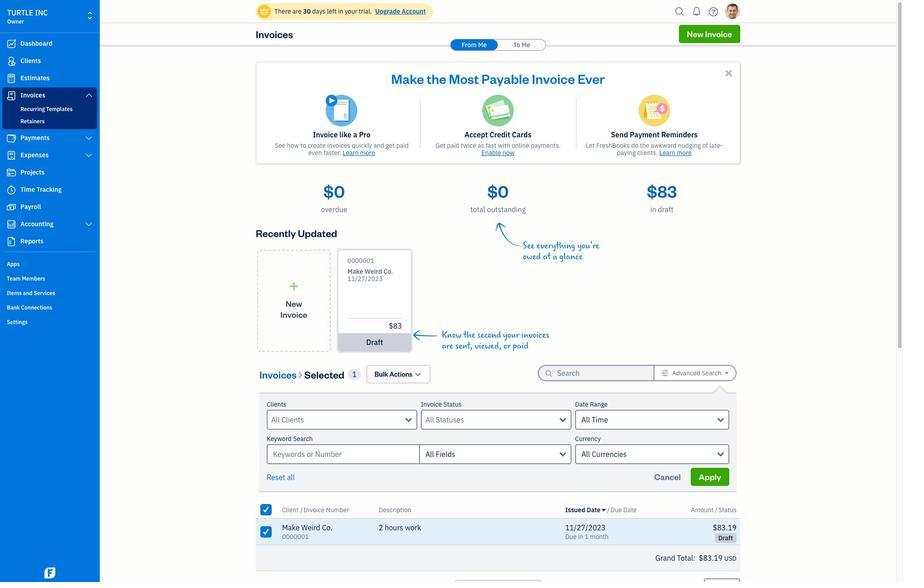 Task type: describe. For each thing, give the bounding box(es) containing it.
the for know the second your invoices are sent, viewed, or paid
[[464, 330, 476, 341]]

check image
[[262, 528, 270, 537]]

recurring templates link
[[4, 104, 95, 115]]

plus image
[[289, 282, 299, 291]]

selected
[[305, 368, 345, 381]]

credit
[[490, 130, 511, 139]]

advanced search button
[[655, 366, 736, 381]]

apps
[[7, 261, 20, 268]]

make inside 0000001 make weird co. 11/27/2023
[[348, 268, 363, 276]]

client link
[[282, 506, 300, 515]]

invoices button
[[260, 367, 297, 382]]

accounting link
[[2, 217, 97, 233]]

description link
[[379, 506, 412, 515]]

search for advanced search
[[702, 370, 722, 378]]

bulk
[[375, 370, 388, 379]]

Keyword Search text field
[[267, 445, 419, 465]]

fast
[[486, 142, 497, 150]]

get
[[386, 142, 395, 150]]

draft inside $83 in draft
[[659, 205, 674, 214]]

reset all button
[[267, 473, 295, 483]]

0 vertical spatial your
[[345, 7, 358, 15]]

reports link
[[2, 234, 97, 250]]

estimate image
[[6, 74, 17, 83]]

2 hours work
[[379, 524, 421, 533]]

payments link
[[2, 130, 97, 147]]

at
[[543, 252, 551, 262]]

0 vertical spatial new invoice
[[688, 29, 733, 39]]

are inside 'know the second your invoices are sent, viewed, or paid'
[[442, 341, 454, 352]]

see for see everything you're owed at a glance
[[523, 241, 535, 252]]

or
[[504, 341, 511, 352]]

recently updated
[[256, 227, 337, 240]]

1 horizontal spatial new
[[688, 29, 704, 39]]

accept
[[465, 130, 488, 139]]

with
[[498, 142, 511, 150]]

draft inside $83.19 draft
[[719, 535, 734, 543]]

amount / status
[[692, 506, 737, 515]]

dashboard
[[20, 39, 52, 48]]

new invoice link for invoices
[[679, 25, 741, 43]]

range
[[590, 401, 608, 409]]

of
[[703, 142, 709, 150]]

client
[[282, 506, 299, 515]]

advanced search
[[673, 370, 722, 378]]

0000001 inside 0000001 make weird co. 11/27/2023
[[348, 257, 374, 265]]

to
[[301, 142, 306, 150]]

0 vertical spatial invoices
[[256, 28, 293, 40]]

clients inside main element
[[20, 57, 41, 65]]

co. inside make weird co. 0000001
[[322, 524, 333, 533]]

2 vertical spatial invoices
[[260, 368, 297, 381]]

upgrade account link
[[374, 7, 426, 15]]

1 inside 11/27/2023 due in 1 month
[[585, 533, 589, 542]]

$0 for $0 overdue
[[324, 181, 345, 202]]

date range
[[576, 401, 608, 409]]

$83 for $83
[[389, 322, 402, 331]]

invoice number link
[[304, 506, 349, 515]]

:
[[694, 554, 696, 563]]

invoice image
[[6, 91, 17, 100]]

retainers
[[20, 118, 45, 125]]

all for all fields
[[426, 450, 434, 459]]

invoice down plus icon
[[281, 309, 308, 320]]

$83 for $83 in draft
[[647, 181, 678, 202]]

outstanding
[[487, 205, 526, 214]]

team members link
[[2, 272, 97, 286]]

0 vertical spatial $83.19
[[714, 524, 737, 533]]

1 horizontal spatial status
[[719, 506, 737, 515]]

let
[[586, 142, 595, 150]]

items and services link
[[2, 286, 97, 300]]

invoice right client link
[[304, 506, 325, 515]]

the for make the most payable invoice ever
[[427, 70, 447, 87]]

freshbooks
[[597, 142, 630, 150]]

upgrade
[[376, 7, 401, 15]]

$83 in draft
[[647, 181, 678, 214]]

services
[[34, 290, 55, 297]]

a inside see everything you're owed at a glance
[[553, 252, 558, 262]]

recurring templates
[[20, 106, 73, 113]]

inc
[[35, 8, 48, 17]]

in inside 11/27/2023 due in 1 month
[[579, 533, 584, 542]]

timer image
[[6, 186, 17, 195]]

to me link
[[499, 39, 546, 50]]

issued date link
[[566, 506, 608, 515]]

weird inside 0000001 make weird co. 11/27/2023
[[365, 268, 382, 276]]

everything
[[537, 241, 576, 252]]

learn for reminders
[[660, 149, 676, 157]]

owed
[[523, 252, 541, 262]]

from me link
[[451, 39, 498, 50]]

$83.19 draft
[[714, 524, 737, 543]]

All Clients search field
[[271, 415, 406, 426]]

as
[[478, 142, 485, 150]]

apply button
[[691, 469, 730, 487]]

client image
[[6, 57, 17, 66]]

dashboard image
[[6, 39, 17, 49]]

0 vertical spatial status
[[444, 401, 462, 409]]

invoice down chevrondown image
[[421, 401, 442, 409]]

chevron large down image for payments
[[85, 135, 93, 142]]

keyword search
[[267, 435, 313, 444]]

in inside $83 in draft
[[651, 205, 657, 214]]

accounting
[[20, 220, 54, 228]]

0 horizontal spatial new invoice
[[281, 298, 308, 320]]

clients link
[[2, 53, 97, 69]]

new invoice link for know the second your invoices are sent, viewed, or paid
[[257, 250, 331, 352]]

send payment reminders
[[612, 130, 698, 139]]

paid inside 'know the second your invoices are sent, viewed, or paid'
[[513, 341, 529, 352]]

connections
[[21, 305, 52, 311]]

issued date
[[566, 506, 601, 515]]

team
[[7, 276, 21, 282]]

amount
[[692, 506, 714, 515]]

grand total : $83.19 usd
[[656, 554, 737, 563]]

money image
[[6, 203, 17, 212]]

clients.
[[638, 149, 658, 157]]

settings image
[[662, 370, 669, 377]]

main element
[[0, 0, 123, 583]]

ever
[[578, 70, 605, 87]]

reset
[[267, 474, 286, 483]]

payable
[[482, 70, 530, 87]]

enable
[[482, 149, 502, 157]]

Items per page: field
[[705, 579, 741, 583]]

overdue
[[321, 205, 348, 214]]

bank
[[7, 305, 20, 311]]

let freshbooks do the awkward nudging of late- paying clients.
[[586, 142, 724, 157]]

chevron large down image for expenses
[[85, 152, 93, 159]]

second
[[478, 330, 501, 341]]

all currencies
[[582, 450, 627, 459]]

and inside see how to create invoices quickly and get paid even faster.
[[374, 142, 385, 150]]

all for all time
[[582, 416, 591, 425]]

2
[[379, 524, 383, 533]]

to
[[514, 41, 521, 49]]

invoice up "create"
[[313, 130, 338, 139]]

/ for client
[[300, 506, 303, 515]]

work
[[405, 524, 421, 533]]

left
[[327, 7, 337, 15]]

most
[[449, 70, 479, 87]]

see everything you're owed at a glance
[[523, 241, 600, 262]]

2 / from the left
[[608, 506, 610, 515]]

time tracking link
[[2, 182, 97, 198]]

paying
[[618, 149, 636, 157]]

all fields
[[426, 450, 456, 459]]

accept credit cards get paid twice as fast with online payments. enable now
[[436, 130, 561, 157]]

due inside 11/27/2023 due in 1 month
[[566, 533, 577, 542]]

currency
[[576, 435, 601, 444]]



Task type: locate. For each thing, give the bounding box(es) containing it.
30
[[303, 7, 311, 15]]

0 vertical spatial clients
[[20, 57, 41, 65]]

Keyword Search field
[[419, 445, 572, 465]]

new
[[688, 29, 704, 39], [286, 298, 302, 309]]

fields
[[436, 450, 456, 459]]

caretdown image inside issued date link
[[603, 507, 606, 514]]

learn for a
[[343, 149, 359, 157]]

1 vertical spatial invoices
[[20, 91, 45, 99]]

0000001 make weird co. 11/27/2023
[[348, 257, 393, 283]]

1 horizontal spatial $83
[[647, 181, 678, 202]]

1 learn from the left
[[343, 149, 359, 157]]

$0 up overdue
[[324, 181, 345, 202]]

1 vertical spatial $83.19
[[700, 554, 723, 563]]

1 learn more from the left
[[343, 149, 375, 157]]

send payment reminders image
[[639, 95, 671, 127]]

payments
[[20, 134, 50, 142]]

all inside all time dropdown button
[[582, 416, 591, 425]]

1 vertical spatial new invoice link
[[257, 250, 331, 352]]

0 horizontal spatial 1
[[353, 370, 357, 379]]

invoices inside main element
[[20, 91, 45, 99]]

settings
[[7, 319, 28, 326]]

1 horizontal spatial new invoice link
[[679, 25, 741, 43]]

learn
[[343, 149, 359, 157], [660, 149, 676, 157]]

projects
[[20, 168, 45, 177]]

0 vertical spatial weird
[[365, 268, 382, 276]]

make for make the most payable invoice ever
[[392, 70, 425, 87]]

notifications image
[[690, 2, 705, 20]]

currencies
[[592, 450, 627, 459]]

chart image
[[6, 220, 17, 229]]

accept credit cards image
[[483, 95, 514, 127]]

1 vertical spatial $83
[[389, 322, 402, 331]]

invoices inside 'know the second your invoices are sent, viewed, or paid'
[[522, 330, 550, 341]]

1 more from the left
[[360, 149, 375, 157]]

me for to me
[[522, 41, 531, 49]]

hours
[[385, 524, 404, 533]]

invoices inside see how to create invoices quickly and get paid even faster.
[[328, 142, 351, 150]]

0 vertical spatial 0000001
[[348, 257, 374, 265]]

1 horizontal spatial 1
[[585, 533, 589, 542]]

2 horizontal spatial in
[[651, 205, 657, 214]]

2 horizontal spatial /
[[716, 506, 718, 515]]

1 me from the left
[[479, 41, 487, 49]]

learn right clients.
[[660, 149, 676, 157]]

caretdown image right advanced search
[[725, 370, 729, 377]]

number
[[326, 506, 349, 515]]

0 horizontal spatial invoices
[[328, 142, 351, 150]]

members
[[22, 276, 45, 282]]

1 vertical spatial time
[[592, 416, 609, 425]]

0 horizontal spatial a
[[354, 130, 358, 139]]

invoices for even
[[328, 142, 351, 150]]

0 horizontal spatial weird
[[302, 524, 321, 533]]

learn more for reminders
[[660, 149, 692, 157]]

you're
[[578, 241, 600, 252]]

me for from me
[[479, 41, 487, 49]]

1 vertical spatial new invoice
[[281, 298, 308, 320]]

$0 for $0 total outstanding
[[488, 181, 509, 202]]

time tracking
[[20, 186, 62, 194]]

the left the 'most'
[[427, 70, 447, 87]]

2 hours work link
[[368, 519, 562, 546]]

caretdown image inside advanced search "dropdown button"
[[725, 370, 729, 377]]

1 horizontal spatial are
[[442, 341, 454, 352]]

all inside 'keyword search' field
[[426, 450, 434, 459]]

payments.
[[531, 142, 561, 150]]

1 horizontal spatial clients
[[267, 401, 287, 409]]

1 vertical spatial are
[[442, 341, 454, 352]]

nudging
[[679, 142, 702, 150]]

0 vertical spatial due
[[611, 506, 622, 515]]

search inside "dropdown button"
[[702, 370, 722, 378]]

due date link
[[611, 506, 637, 515]]

and inside main element
[[23, 290, 33, 297]]

2 more from the left
[[677, 149, 692, 157]]

chevrondown image
[[414, 370, 423, 380]]

time inside dropdown button
[[592, 416, 609, 425]]

0 vertical spatial search
[[702, 370, 722, 378]]

date right issued date link
[[624, 506, 637, 515]]

$0 up "outstanding"
[[488, 181, 509, 202]]

expenses
[[20, 151, 49, 159]]

$83.19
[[714, 524, 737, 533], [700, 554, 723, 563]]

from
[[462, 41, 477, 49]]

description
[[379, 506, 412, 515]]

more down reminders
[[677, 149, 692, 157]]

updated
[[298, 227, 337, 240]]

in
[[338, 7, 344, 15], [651, 205, 657, 214], [579, 533, 584, 542]]

chevron large down image down retainers link
[[85, 135, 93, 142]]

freshbooks image
[[43, 568, 57, 579]]

sent,
[[456, 341, 473, 352]]

1 horizontal spatial learn more
[[660, 149, 692, 157]]

co. inside 0000001 make weird co. 11/27/2023
[[384, 268, 393, 276]]

bulk actions
[[375, 370, 413, 379]]

new invoice down plus icon
[[281, 298, 308, 320]]

0 horizontal spatial and
[[23, 290, 33, 297]]

1 vertical spatial co.
[[322, 524, 333, 533]]

paid right or
[[513, 341, 529, 352]]

learn more down the 'pro'
[[343, 149, 375, 157]]

0 vertical spatial 1
[[353, 370, 357, 379]]

invoice left the ever on the right top
[[532, 70, 575, 87]]

close image
[[724, 68, 735, 79]]

apps link
[[2, 257, 97, 271]]

client / invoice number
[[282, 506, 349, 515]]

crown image
[[260, 7, 269, 16]]

$0 total outstanding
[[471, 181, 526, 214]]

0 vertical spatial invoices
[[328, 142, 351, 150]]

templates
[[46, 106, 73, 113]]

0 horizontal spatial make
[[282, 524, 300, 533]]

1 vertical spatial weird
[[302, 524, 321, 533]]

time
[[20, 186, 35, 194], [592, 416, 609, 425]]

your up or
[[504, 330, 520, 341]]

0 vertical spatial draft
[[659, 205, 674, 214]]

0 horizontal spatial due
[[566, 533, 577, 542]]

make the most payable invoice ever
[[392, 70, 605, 87]]

a left the 'pro'
[[354, 130, 358, 139]]

1 horizontal spatial the
[[464, 330, 476, 341]]

invoice down go to help image
[[706, 29, 733, 39]]

3 / from the left
[[716, 506, 718, 515]]

more for send payment reminders
[[677, 149, 692, 157]]

1 vertical spatial draft
[[367, 338, 383, 347]]

chevron large down image for accounting
[[85, 221, 93, 228]]

chevron large down image up recurring templates 'link'
[[85, 92, 93, 99]]

items
[[7, 290, 22, 297]]

2 $0 from the left
[[488, 181, 509, 202]]

chevron large down image for invoices
[[85, 92, 93, 99]]

new invoice down go to help image
[[688, 29, 733, 39]]

$0 inside $0 total outstanding
[[488, 181, 509, 202]]

paid right get
[[397, 142, 409, 150]]

reset all
[[267, 474, 295, 483]]

Search text field
[[558, 366, 639, 381]]

1 horizontal spatial learn
[[660, 149, 676, 157]]

0 horizontal spatial are
[[293, 7, 302, 15]]

1 / from the left
[[300, 506, 303, 515]]

0 horizontal spatial clients
[[20, 57, 41, 65]]

2 me from the left
[[522, 41, 531, 49]]

2 horizontal spatial make
[[392, 70, 425, 87]]

0 vertical spatial chevron large down image
[[85, 135, 93, 142]]

projects link
[[2, 165, 97, 181]]

1 left month
[[585, 533, 589, 542]]

1 vertical spatial invoices
[[522, 330, 550, 341]]

due right issued date link
[[611, 506, 622, 515]]

chevron large down image
[[85, 135, 93, 142], [85, 221, 93, 228]]

0 vertical spatial see
[[275, 142, 286, 150]]

clients up estimates
[[20, 57, 41, 65]]

1 horizontal spatial search
[[702, 370, 722, 378]]

2 chevron large down image from the top
[[85, 152, 93, 159]]

paid right the get
[[447, 142, 460, 150]]

2 learn more from the left
[[660, 149, 692, 157]]

0 vertical spatial in
[[338, 7, 344, 15]]

date right issued
[[587, 506, 601, 515]]

1 horizontal spatial $0
[[488, 181, 509, 202]]

0 vertical spatial a
[[354, 130, 358, 139]]

1
[[353, 370, 357, 379], [585, 533, 589, 542]]

see inside see how to create invoices quickly and get paid even faster.
[[275, 142, 286, 150]]

1 horizontal spatial see
[[523, 241, 535, 252]]

1 horizontal spatial paid
[[447, 142, 460, 150]]

me right from
[[479, 41, 487, 49]]

1 vertical spatial status
[[719, 506, 737, 515]]

1 horizontal spatial new invoice
[[688, 29, 733, 39]]

new inside new invoice
[[286, 298, 302, 309]]

reports
[[20, 237, 44, 246]]

tracking
[[37, 186, 62, 194]]

send
[[612, 130, 629, 139]]

and right items
[[23, 290, 33, 297]]

0 horizontal spatial learn
[[343, 149, 359, 157]]

time down the range
[[592, 416, 609, 425]]

invoice like a pro image
[[326, 95, 358, 127]]

2 horizontal spatial draft
[[719, 535, 734, 543]]

$83.19 down status link
[[714, 524, 737, 533]]

bank connections
[[7, 305, 52, 311]]

1 horizontal spatial more
[[677, 149, 692, 157]]

all time
[[582, 416, 609, 425]]

1 chevron large down image from the top
[[85, 135, 93, 142]]

bulk actions button
[[367, 365, 431, 384]]

caretdown image
[[725, 370, 729, 377], [603, 507, 606, 514]]

0 vertical spatial new
[[688, 29, 704, 39]]

0 vertical spatial 11/27/2023
[[348, 275, 383, 283]]

/ for amount
[[716, 506, 718, 515]]

2 vertical spatial in
[[579, 533, 584, 542]]

see left how
[[275, 142, 286, 150]]

1 horizontal spatial caretdown image
[[725, 370, 729, 377]]

payment
[[630, 130, 660, 139]]

cancel
[[655, 472, 681, 483]]

0 vertical spatial the
[[427, 70, 447, 87]]

your left "trial."
[[345, 7, 358, 15]]

0 horizontal spatial new invoice link
[[257, 250, 331, 352]]

cards
[[512, 130, 532, 139]]

to me
[[514, 41, 531, 49]]

0 horizontal spatial your
[[345, 7, 358, 15]]

go to help image
[[707, 5, 721, 18]]

1 vertical spatial new
[[286, 298, 302, 309]]

twice
[[461, 142, 477, 150]]

caretdown image left due date link
[[603, 507, 606, 514]]

1 vertical spatial a
[[553, 252, 558, 262]]

chevron large down image down payments link
[[85, 152, 93, 159]]

payroll link
[[2, 199, 97, 216]]

status up "all statuses" search field
[[444, 401, 462, 409]]

2 chevron large down image from the top
[[85, 221, 93, 228]]

recently
[[256, 227, 296, 240]]

from me
[[462, 41, 487, 49]]

all left fields
[[426, 450, 434, 459]]

items and services
[[7, 290, 55, 297]]

All Statuses search field
[[426, 415, 560, 426]]

0 vertical spatial are
[[293, 7, 302, 15]]

make
[[392, 70, 425, 87], [348, 268, 363, 276], [282, 524, 300, 533]]

chevron large down image up reports link on the left of the page
[[85, 221, 93, 228]]

0 vertical spatial $83
[[647, 181, 678, 202]]

0 horizontal spatial co.
[[322, 524, 333, 533]]

a right at
[[553, 252, 558, 262]]

more down the 'pro'
[[360, 149, 375, 157]]

payment image
[[6, 134, 17, 143]]

all down currency
[[582, 450, 591, 459]]

1 vertical spatial search
[[293, 435, 313, 444]]

retainers link
[[4, 116, 95, 127]]

late-
[[710, 142, 724, 150]]

viewed,
[[475, 341, 502, 352]]

estimates link
[[2, 70, 97, 87]]

learn right faster.
[[343, 149, 359, 157]]

make weird co. 0000001
[[282, 524, 333, 542]]

date for issued
[[587, 506, 601, 515]]

time right timer image
[[20, 186, 35, 194]]

search for keyword search
[[293, 435, 313, 444]]

$83.19 right the ":" on the bottom right of the page
[[700, 554, 723, 563]]

0 horizontal spatial 0000001
[[282, 533, 309, 542]]

search image
[[673, 5, 688, 18]]

status
[[444, 401, 462, 409], [719, 506, 737, 515]]

learn more down reminders
[[660, 149, 692, 157]]

all for all currencies
[[582, 450, 591, 459]]

new down notifications icon
[[688, 29, 704, 39]]

pro
[[359, 130, 371, 139]]

0 horizontal spatial status
[[444, 401, 462, 409]]

0 horizontal spatial more
[[360, 149, 375, 157]]

invoice status
[[421, 401, 462, 409]]

your inside 'know the second your invoices are sent, viewed, or paid'
[[504, 330, 520, 341]]

2 vertical spatial draft
[[719, 535, 734, 543]]

see for see how to create invoices quickly and get paid even faster.
[[275, 142, 286, 150]]

the inside 'know the second your invoices are sent, viewed, or paid'
[[464, 330, 476, 341]]

0000001 inside make weird co. 0000001
[[282, 533, 309, 542]]

1 horizontal spatial due
[[611, 506, 622, 515]]

0 vertical spatial time
[[20, 186, 35, 194]]

search right keyword
[[293, 435, 313, 444]]

chevron large down image
[[85, 92, 93, 99], [85, 152, 93, 159]]

/ left due date
[[608, 506, 610, 515]]

team members
[[7, 276, 45, 282]]

the right do
[[641, 142, 650, 150]]

time inside main element
[[20, 186, 35, 194]]

invoices for paid
[[522, 330, 550, 341]]

search right advanced
[[702, 370, 722, 378]]

1 horizontal spatial co.
[[384, 268, 393, 276]]

report image
[[6, 237, 17, 247]]

me right the to
[[522, 41, 531, 49]]

0 vertical spatial and
[[374, 142, 385, 150]]

the inside the let freshbooks do the awkward nudging of late- paying clients.
[[641, 142, 650, 150]]

estimates
[[20, 74, 50, 82]]

date for due
[[624, 506, 637, 515]]

1 left bulk
[[353, 370, 357, 379]]

11/27/2023 inside 0000001 make weird co. 11/27/2023
[[348, 275, 383, 283]]

paid inside accept credit cards get paid twice as fast with online payments. enable now
[[447, 142, 460, 150]]

2 vertical spatial the
[[464, 330, 476, 341]]

learn more for a
[[343, 149, 375, 157]]

all down date range
[[582, 416, 591, 425]]

$0 inside $0 overdue
[[324, 181, 345, 202]]

0 vertical spatial caretdown image
[[725, 370, 729, 377]]

1 vertical spatial chevron large down image
[[85, 221, 93, 228]]

date left the range
[[576, 401, 589, 409]]

1 vertical spatial your
[[504, 330, 520, 341]]

amount link
[[692, 506, 716, 515]]

2 learn from the left
[[660, 149, 676, 157]]

0 horizontal spatial in
[[338, 7, 344, 15]]

clients down invoices button
[[267, 401, 287, 409]]

are left 30
[[293, 7, 302, 15]]

chevron large down image inside invoices link
[[85, 92, 93, 99]]

1 horizontal spatial invoices
[[522, 330, 550, 341]]

/ left status link
[[716, 506, 718, 515]]

1 chevron large down image from the top
[[85, 92, 93, 99]]

make inside make weird co. 0000001
[[282, 524, 300, 533]]

know the second your invoices are sent, viewed, or paid
[[442, 330, 550, 352]]

check image
[[262, 506, 270, 515]]

all inside "all currencies" dropdown button
[[582, 450, 591, 459]]

paid
[[397, 142, 409, 150], [447, 142, 460, 150], [513, 341, 529, 352]]

chevron large down image inside accounting "link"
[[85, 221, 93, 228]]

0 horizontal spatial 11/27/2023
[[348, 275, 383, 283]]

see inside see everything you're owed at a glance
[[523, 241, 535, 252]]

11/27/2023 inside 11/27/2023 due in 1 month
[[566, 524, 606, 533]]

/ right client on the left
[[300, 506, 303, 515]]

days
[[313, 7, 326, 15]]

1 horizontal spatial in
[[579, 533, 584, 542]]

status up $83.19 draft
[[719, 506, 737, 515]]

0 horizontal spatial me
[[479, 41, 487, 49]]

project image
[[6, 168, 17, 178]]

0 vertical spatial co.
[[384, 268, 393, 276]]

new down plus icon
[[286, 298, 302, 309]]

1 horizontal spatial time
[[592, 416, 609, 425]]

1 horizontal spatial 0000001
[[348, 257, 374, 265]]

online
[[512, 142, 530, 150]]

0 horizontal spatial draft
[[367, 338, 383, 347]]

1 horizontal spatial make
[[348, 268, 363, 276]]

0 horizontal spatial $0
[[324, 181, 345, 202]]

weird inside make weird co. 0000001
[[302, 524, 321, 533]]

expenses link
[[2, 148, 97, 164]]

are down know
[[442, 341, 454, 352]]

11/27/2023 due in 1 month
[[566, 524, 609, 542]]

make for make weird co. 0000001
[[282, 524, 300, 533]]

and left get
[[374, 142, 385, 150]]

due down issued
[[566, 533, 577, 542]]

1 vertical spatial clients
[[267, 401, 287, 409]]

1 vertical spatial the
[[641, 142, 650, 150]]

see how to create invoices quickly and get paid even faster.
[[275, 142, 409, 157]]

expense image
[[6, 151, 17, 160]]

all currencies button
[[576, 445, 730, 465]]

there are 30 days left in your trial. upgrade account
[[275, 7, 426, 15]]

see up owed
[[523, 241, 535, 252]]

0 horizontal spatial learn more
[[343, 149, 375, 157]]

like
[[340, 130, 352, 139]]

2 horizontal spatial paid
[[513, 341, 529, 352]]

more for invoice like a pro
[[360, 149, 375, 157]]

1 horizontal spatial me
[[522, 41, 531, 49]]

$83
[[647, 181, 678, 202], [389, 322, 402, 331]]

the up sent,
[[464, 330, 476, 341]]

1 $0 from the left
[[324, 181, 345, 202]]

paid inside see how to create invoices quickly and get paid even faster.
[[397, 142, 409, 150]]

1 vertical spatial 1
[[585, 533, 589, 542]]



Task type: vqa. For each thing, say whether or not it's contained in the screenshot.
rightmost Weird
yes



